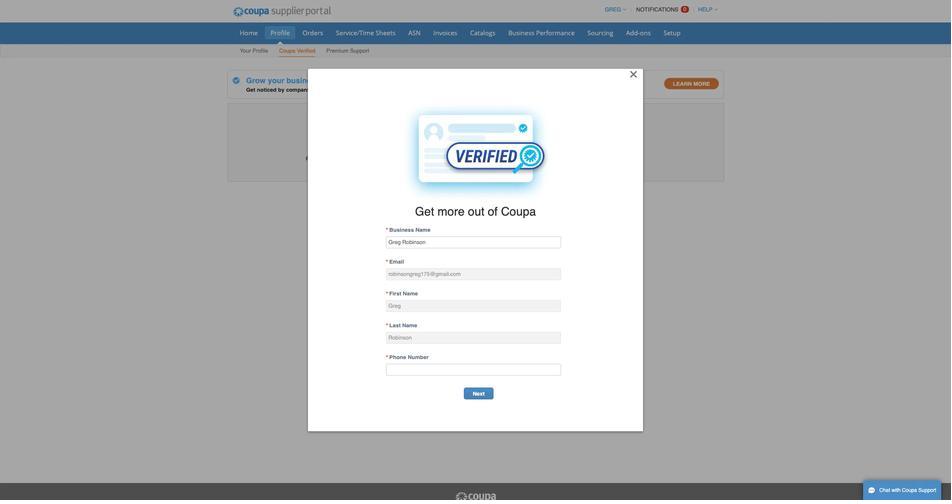 Task type: vqa. For each thing, say whether or not it's contained in the screenshot.
bottom "Business"
yes



Task type: describe. For each thing, give the bounding box(es) containing it.
out
[[468, 205, 485, 218]]

orders link
[[297, 26, 329, 39]]

setup link
[[658, 26, 686, 39]]

with inside button
[[892, 488, 901, 494]]

premium support link
[[326, 46, 370, 57]]

of inside dialog
[[488, 205, 498, 218]]

coupa inside dialog
[[501, 205, 536, 218]]

chat
[[880, 488, 890, 494]]

* last name
[[386, 323, 417, 329]]

0 horizontal spatial of
[[322, 156, 327, 162]]

close image
[[629, 70, 638, 78]]

proof of identity
[[306, 156, 348, 162]]

sheets
[[376, 28, 396, 37]]

phone
[[389, 354, 406, 361]]

get more out of coupa dialog
[[308, 69, 643, 432]]

setup
[[664, 28, 681, 37]]

0 horizontal spatial with
[[322, 76, 337, 85]]

service/time
[[336, 28, 374, 37]]

* for * last name
[[386, 323, 388, 329]]

home
[[240, 28, 258, 37]]

coupa inside button
[[902, 488, 917, 494]]

add-ons
[[626, 28, 651, 37]]

companies
[[286, 87, 315, 93]]

by
[[278, 87, 285, 93]]

orders
[[303, 28, 323, 37]]

business
[[287, 76, 320, 85]]

name for * first name
[[403, 291, 418, 297]]

per
[[442, 110, 450, 117]]

coupa verified
[[279, 48, 315, 54]]

$549 per year
[[426, 110, 462, 117]]

0 vertical spatial verified
[[297, 48, 315, 54]]

service/time sheets link
[[331, 26, 401, 39]]

0 horizontal spatial coupa supplier portal image
[[227, 1, 337, 23]]

support inside chat with coupa support button
[[919, 488, 937, 494]]

invoices link
[[428, 26, 463, 39]]

learn more
[[673, 81, 710, 87]]

get for get noticed by companies spending billions!
[[246, 87, 255, 93]]

year
[[451, 110, 462, 117]]

catalogs link
[[465, 26, 501, 39]]

$549
[[428, 110, 440, 117]]

proof
[[306, 156, 320, 162]]

1 horizontal spatial business
[[508, 28, 535, 37]]

name for * last name
[[402, 323, 417, 329]]

asn link
[[403, 26, 426, 39]]

grow
[[246, 76, 266, 85]]

* for * email
[[386, 259, 388, 265]]

last
[[389, 323, 401, 329]]

premium
[[326, 48, 349, 54]]

invoices
[[433, 28, 457, 37]]

sourcing
[[588, 28, 614, 37]]

1 vertical spatial verified
[[365, 76, 393, 85]]

billions!
[[343, 87, 364, 93]]

support inside premium support 'link'
[[350, 48, 369, 54]]



Task type: locate. For each thing, give the bounding box(es) containing it.
get inside button
[[364, 110, 373, 117]]

learn
[[673, 81, 692, 87]]

verified down orders
[[297, 48, 315, 54]]

noticed
[[257, 87, 277, 93]]

verified up get coupa verified button
[[365, 76, 393, 85]]

0 vertical spatial profile
[[271, 28, 290, 37]]

business
[[508, 28, 535, 37], [389, 227, 414, 233]]

0 horizontal spatial support
[[350, 48, 369, 54]]

coupa inside button
[[375, 110, 392, 117]]

* left phone
[[386, 354, 388, 361]]

* for * business name
[[386, 227, 388, 233]]

0 horizontal spatial verified
[[297, 48, 315, 54]]

profile right your
[[253, 48, 268, 54]]

None text field
[[386, 237, 561, 248], [386, 268, 561, 280], [386, 332, 561, 344], [386, 237, 561, 248], [386, 268, 561, 280], [386, 332, 561, 344]]

chat with coupa support button
[[863, 481, 942, 500]]

2 vertical spatial name
[[402, 323, 417, 329]]

1 * from the top
[[386, 227, 388, 233]]

business up email
[[389, 227, 414, 233]]

1 horizontal spatial of
[[488, 205, 498, 218]]

spending
[[316, 87, 341, 93]]

get
[[246, 87, 255, 93], [364, 110, 373, 117], [415, 205, 434, 218]]

get coupa verified button
[[355, 107, 422, 119]]

with
[[322, 76, 337, 85], [892, 488, 901, 494]]

0 vertical spatial business
[[508, 28, 535, 37]]

1 horizontal spatial profile
[[271, 28, 290, 37]]

2 vertical spatial verified
[[393, 110, 413, 117]]

your profile
[[240, 48, 268, 54]]

home link
[[234, 26, 263, 39]]

0 vertical spatial of
[[322, 156, 327, 162]]

service/time sheets
[[336, 28, 396, 37]]

next button
[[464, 388, 494, 400]]

2 horizontal spatial get
[[415, 205, 434, 218]]

of right proof
[[322, 156, 327, 162]]

* first name
[[386, 291, 418, 297]]

get more out of coupa
[[415, 205, 536, 218]]

grow your business with coupa verified
[[244, 76, 393, 85]]

performance
[[536, 28, 575, 37]]

1 horizontal spatial verified
[[365, 76, 393, 85]]

business performance link
[[503, 26, 580, 39]]

chat with coupa support
[[880, 488, 937, 494]]

get coupa verified
[[364, 110, 413, 117]]

1 vertical spatial get
[[364, 110, 373, 117]]

2 * from the top
[[386, 259, 388, 265]]

0 vertical spatial coupa supplier portal image
[[227, 1, 337, 23]]

profile up coupa verified at the top of page
[[271, 28, 290, 37]]

your
[[268, 76, 284, 85]]

3 * from the top
[[386, 291, 388, 297]]

with up spending at the left of page
[[322, 76, 337, 85]]

get inside dialog
[[415, 205, 434, 218]]

5 * from the top
[[386, 354, 388, 361]]

1 vertical spatial name
[[403, 291, 418, 297]]

catalogs
[[470, 28, 496, 37]]

first
[[389, 291, 401, 297]]

* business name
[[386, 227, 431, 233]]

support
[[350, 48, 369, 54], [919, 488, 937, 494]]

with right chat
[[892, 488, 901, 494]]

0 vertical spatial with
[[322, 76, 337, 85]]

0 horizontal spatial get
[[246, 87, 255, 93]]

add-
[[626, 28, 640, 37]]

verified
[[297, 48, 315, 54], [365, 76, 393, 85], [393, 110, 413, 117]]

* left email
[[386, 259, 388, 265]]

1 horizontal spatial support
[[919, 488, 937, 494]]

identity
[[328, 156, 348, 162]]

your profile link
[[239, 46, 269, 57]]

more
[[694, 81, 710, 87]]

1 vertical spatial with
[[892, 488, 901, 494]]

add-ons link
[[621, 26, 656, 39]]

*
[[386, 227, 388, 233], [386, 259, 388, 265], [386, 291, 388, 297], [386, 323, 388, 329], [386, 354, 388, 361]]

get noticed by companies spending billions!
[[246, 87, 365, 93]]

* for * first name
[[386, 291, 388, 297]]

0 vertical spatial get
[[246, 87, 255, 93]]

2 horizontal spatial verified
[[393, 110, 413, 117]]

ons
[[640, 28, 651, 37]]

1 vertical spatial coupa supplier portal image
[[454, 492, 497, 500]]

coupa verified link
[[279, 46, 316, 57]]

verified left $549
[[393, 110, 413, 117]]

business inside get more out of coupa dialog
[[389, 227, 414, 233]]

1 vertical spatial of
[[488, 205, 498, 218]]

email
[[389, 259, 404, 265]]

name for * business name
[[415, 227, 431, 233]]

4 * from the top
[[386, 323, 388, 329]]

0 horizontal spatial business
[[389, 227, 414, 233]]

learn more link
[[664, 78, 719, 89]]

get for get coupa verified
[[364, 110, 373, 117]]

2 vertical spatial get
[[415, 205, 434, 218]]

1 vertical spatial business
[[389, 227, 414, 233]]

1 horizontal spatial get
[[364, 110, 373, 117]]

0 vertical spatial name
[[415, 227, 431, 233]]

0 vertical spatial support
[[350, 48, 369, 54]]

next
[[473, 391, 485, 397]]

0 horizontal spatial profile
[[253, 48, 268, 54]]

number
[[408, 354, 429, 361]]

verified inside button
[[393, 110, 413, 117]]

business performance
[[508, 28, 575, 37]]

1 vertical spatial profile
[[253, 48, 268, 54]]

* phone number
[[386, 354, 429, 361]]

coupa supplier portal image
[[227, 1, 337, 23], [454, 492, 497, 500]]

asn
[[408, 28, 421, 37]]

1 vertical spatial support
[[919, 488, 937, 494]]

sourcing link
[[582, 26, 619, 39]]

profile link
[[265, 26, 295, 39]]

coupa
[[279, 48, 295, 54], [339, 76, 363, 85], [375, 110, 392, 117], [501, 205, 536, 218], [902, 488, 917, 494]]

* for * phone number
[[386, 354, 388, 361]]

* up * email on the left of the page
[[386, 227, 388, 233]]

of
[[322, 156, 327, 162], [488, 205, 498, 218]]

* left last
[[386, 323, 388, 329]]

name
[[415, 227, 431, 233], [403, 291, 418, 297], [402, 323, 417, 329]]

None text field
[[386, 300, 561, 312], [386, 364, 561, 376], [386, 300, 561, 312], [386, 364, 561, 376]]

premium support
[[326, 48, 369, 54]]

1 horizontal spatial with
[[892, 488, 901, 494]]

business left performance
[[508, 28, 535, 37]]

your
[[240, 48, 251, 54]]

more
[[438, 205, 465, 218]]

profile
[[271, 28, 290, 37], [253, 48, 268, 54]]

of right out at top
[[488, 205, 498, 218]]

1 horizontal spatial coupa supplier portal image
[[454, 492, 497, 500]]

* email
[[386, 259, 404, 265]]

* left first
[[386, 291, 388, 297]]

get for get more out of coupa
[[415, 205, 434, 218]]



